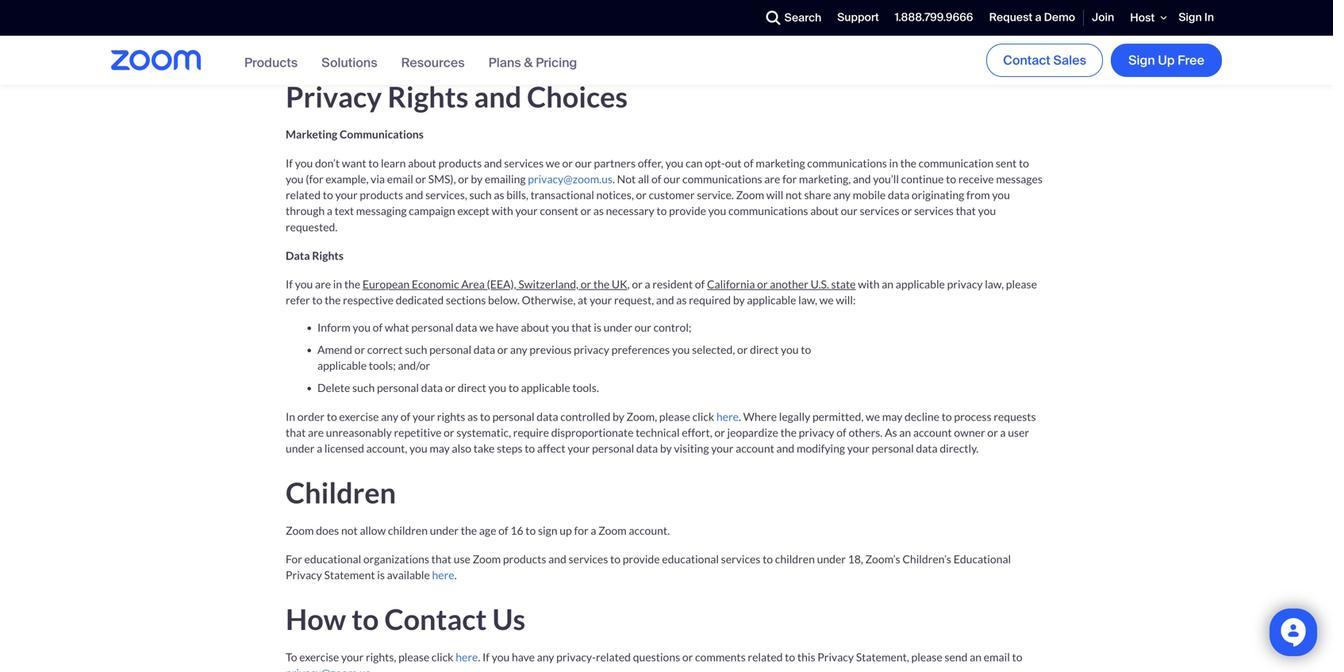 Task type: locate. For each thing, give the bounding box(es) containing it.
as
[[494, 188, 504, 202], [593, 204, 604, 218], [676, 293, 687, 307], [467, 410, 478, 423]]

0 horizontal spatial email
[[387, 172, 413, 186]]

educational
[[954, 552, 1011, 566]]

. not all of our communications are for marketing, and you'll continue to receive messages related to your products and services, such as bills, transactional notices, or customer service. zoom will not share any mobile data originating from you through a text messaging campaign except with your consent or as necessary to provide you communications about our services or services that you requested.
[[286, 172, 1043, 234]]

or
[[562, 156, 573, 170], [415, 172, 426, 186], [458, 172, 469, 186], [636, 188, 647, 202], [581, 204, 591, 218], [901, 204, 912, 218], [581, 277, 591, 291], [632, 277, 643, 291], [757, 277, 768, 291], [354, 343, 365, 356], [497, 343, 508, 356], [737, 343, 748, 356], [445, 381, 456, 395], [444, 426, 454, 439], [715, 426, 725, 439], [987, 426, 998, 439], [682, 650, 693, 664]]

account down decline
[[913, 426, 952, 439]]

0 vertical spatial are
[[764, 172, 780, 186]]

0 horizontal spatial such
[[352, 381, 375, 395]]

1 horizontal spatial in
[[1205, 10, 1214, 25]]

1 vertical spatial privacy
[[286, 568, 322, 582]]

0 vertical spatial about
[[408, 156, 436, 170]]

control;
[[654, 320, 692, 334]]

1 vertical spatial if
[[286, 277, 293, 291]]

join
[[1092, 10, 1114, 25]]

and
[[582, 30, 600, 43], [735, 30, 753, 43], [872, 30, 890, 43], [476, 46, 494, 59], [474, 79, 522, 113], [484, 156, 502, 170], [853, 172, 871, 186], [405, 188, 423, 202], [656, 293, 674, 307], [777, 442, 795, 455], [548, 552, 566, 566]]

here link up jeopardize
[[717, 410, 739, 423]]

a
[[1035, 10, 1042, 25], [327, 204, 332, 218], [645, 277, 650, 291], [1000, 426, 1006, 439], [317, 442, 322, 455], [591, 524, 596, 537]]

children left the 18,
[[775, 552, 815, 566]]

and down up
[[548, 552, 566, 566]]

here
[[717, 410, 739, 423], [432, 568, 454, 582], [456, 650, 478, 664]]

zoom logo image
[[111, 50, 201, 71]]

decline
[[905, 410, 940, 423]]

in
[[1205, 10, 1214, 25], [286, 410, 295, 423]]

0 horizontal spatial sign
[[1129, 52, 1155, 68]]

1 horizontal spatial related
[[596, 650, 631, 664]]

1 horizontal spatial email
[[984, 650, 1010, 664]]

with down bills,
[[492, 204, 513, 218]]

1 horizontal spatial may
[[882, 410, 903, 423]]

products
[[438, 156, 482, 170], [360, 188, 403, 202], [503, 552, 546, 566]]

2 vertical spatial in
[[333, 277, 342, 291]]

not down owners
[[575, 46, 592, 59]]

applicable down amend or correct such personal data or any previous privacy preferences you selected, or direct you to applicable tools; and/or
[[521, 381, 570, 395]]

0 horizontal spatial rights
[[312, 249, 344, 262]]

0 vertical spatial such
[[469, 188, 492, 202]]

2 horizontal spatial is
[[816, 30, 823, 43]]

any
[[833, 188, 851, 202], [510, 343, 527, 356], [381, 410, 398, 423], [537, 650, 554, 664]]

communications down the will
[[728, 204, 808, 218]]

about
[[408, 156, 436, 170], [810, 204, 839, 218], [521, 320, 549, 334]]

communications
[[807, 156, 887, 170], [683, 172, 762, 186], [728, 204, 808, 218]]

your right at
[[590, 293, 612, 307]]

customer
[[649, 188, 695, 202]]

2 horizontal spatial an
[[970, 650, 982, 664]]

free
[[1178, 52, 1205, 68]]

1 vertical spatial may
[[430, 442, 450, 455]]

as up systematic,
[[467, 410, 478, 423]]

or right selected,
[[737, 343, 748, 356]]

will:
[[836, 293, 856, 307]]

direct up rights
[[458, 381, 486, 395]]

host button
[[1122, 0, 1171, 36]]

here down use
[[432, 568, 454, 582]]

privacy@zoom.us link
[[528, 172, 613, 186]]

and inside . where legally permitted, we may decline to process requests that are unreasonably repetitive or systematic, require disproportionate technical effort, or jeopardize the privacy of others. as an account owner or a user under a licensed account, you may also take steps to affect your personal data by visiting your account and modifying your personal data directly.
[[777, 442, 795, 455]]

that inside . where legally permitted, we may decline to process requests that are unreasonably repetitive or systematic, require disproportionate technical effort, or jeopardize the privacy of others. as an account owner or a user under a licensed account, you may also take steps to affect your personal data by visiting your account and modifying your personal data directly.
[[286, 426, 306, 439]]

we inside . where legally permitted, we may decline to process requests that are unreasonably repetitive or systematic, require disproportionate technical effort, or jeopardize the privacy of others. as an account owner or a user under a licensed account, you may also take steps to affect your personal data by visiting your account and modifying your personal data directly.
[[866, 410, 880, 423]]

1 horizontal spatial about
[[521, 320, 549, 334]]

0 horizontal spatial click
[[432, 650, 454, 664]]

by
[[489, 30, 501, 43], [471, 172, 483, 186], [733, 293, 745, 307], [613, 410, 624, 423], [660, 442, 672, 455]]

offer,
[[638, 156, 663, 170]]

email down learn
[[387, 172, 413, 186]]

here link down use
[[432, 568, 454, 582]]

up
[[1158, 52, 1175, 68]]

0 vertical spatial for
[[783, 172, 797, 186]]

sign in
[[1179, 10, 1214, 25]]

if inside if you don't want to learn about products and services we or our partners offer, you can opt-out of marketing communications in the communication sent to you (for example, via email or sms), or by emailing
[[286, 156, 293, 170]]

support link
[[830, 1, 887, 35]]

1 horizontal spatial for
[[783, 172, 797, 186]]

all
[[638, 172, 649, 186]]

1 vertical spatial in
[[889, 156, 898, 170]]

data inside . not all of our communications are for marketing, and you'll continue to receive messages related to your products and services, such as bills, transactional notices, or customer service. zoom will not share any mobile data originating from you through a text messaging campaign except with your consent or as necessary to provide you communications about our services or services that you requested.
[[888, 188, 910, 202]]

children
[[388, 524, 428, 537], [775, 552, 815, 566]]

under inside for educational organizations that use zoom products and services to provide educational services to children under 18, zoom's children's educational privacy statement is available
[[817, 552, 846, 566]]

you right from
[[992, 188, 1010, 202]]

1 horizontal spatial direct
[[750, 343, 779, 356]]

data down the inform you of what personal data we have about you that is under our control;
[[474, 343, 495, 356]]

under inside . where legally permitted, we may decline to process requests that are unreasonably repetitive or systematic, require disproportionate technical effort, or jeopardize the privacy of others. as an account owner or a user under a licensed account, you may also take steps to affect your personal data by visiting your account and modifying your personal data directly.
[[286, 442, 315, 455]]

tools;
[[369, 359, 396, 372]]

may left "also"
[[430, 442, 450, 455]]

1 vertical spatial rights
[[312, 249, 344, 262]]

0 horizontal spatial account
[[503, 30, 541, 43]]

if for if you are in the european economic area (eea), switzerland, or the uk , or a resident of california or another u.s. state
[[286, 277, 293, 291]]

2 vertical spatial here link
[[456, 650, 478, 664]]

don't
[[315, 156, 340, 170]]

provide down account. at the bottom
[[623, 552, 660, 566]]

law,
[[985, 277, 1004, 291], [798, 293, 817, 307]]

children inside for educational organizations that use zoom products and services to provide educational services to children under 18, zoom's children's educational privacy statement is available
[[775, 552, 815, 566]]

0 horizontal spatial provide
[[623, 552, 660, 566]]

app
[[367, 46, 385, 59]]

at
[[578, 293, 588, 307]]

0 vertical spatial email
[[387, 172, 413, 186]]

1 horizontal spatial not
[[575, 46, 592, 59]]

0 horizontal spatial is
[[377, 568, 385, 582]]

the inside personal information shared by account owners and users with third-party apps and integrations is collected and processed in accordance with the app developers' terms and privacy policies, not zoom's.
[[349, 46, 365, 59]]

here link down "how to contact us"
[[456, 650, 478, 664]]

receive
[[959, 172, 994, 186]]

by right shared
[[489, 30, 501, 43]]

amend or correct such personal data or any previous privacy preferences you selected, or direct you to applicable tools; and/or
[[317, 343, 811, 372]]

0 horizontal spatial contact
[[384, 602, 487, 636]]

you down repetitive
[[410, 442, 427, 455]]

solutions
[[322, 54, 377, 71]]

the inside if you don't want to learn about products and services we or our partners offer, you can opt-out of marketing communications in the communication sent to you (for example, via email or sms), or by emailing
[[900, 156, 917, 170]]

0 vertical spatial direct
[[750, 343, 779, 356]]

of right out
[[744, 156, 754, 170]]

1 horizontal spatial here
[[456, 650, 478, 664]]

marketing,
[[799, 172, 851, 186]]

or right the questions at bottom
[[682, 650, 693, 664]]

here down "how to contact us"
[[456, 650, 478, 664]]

2 horizontal spatial products
[[503, 552, 546, 566]]

may up as
[[882, 410, 903, 423]]

0 vertical spatial account
[[503, 30, 541, 43]]

an inside with an applicable privacy law, please refer to the respective dedicated sections below. otherwise, at your request, and as required by applicable law, we will:
[[882, 277, 894, 291]]

under
[[604, 320, 632, 334], [286, 442, 315, 455], [430, 524, 459, 537], [817, 552, 846, 566]]

email
[[387, 172, 413, 186], [984, 650, 1010, 664]]

as down the emailing
[[494, 188, 504, 202]]

applicable
[[896, 277, 945, 291], [747, 293, 796, 307], [317, 359, 367, 372], [521, 381, 570, 395]]

0 vertical spatial if
[[286, 156, 293, 170]]

we up others.
[[866, 410, 880, 423]]

your down effort,
[[711, 442, 734, 455]]

2 educational from the left
[[662, 552, 719, 566]]

.
[[613, 172, 615, 186], [739, 410, 741, 423], [454, 568, 457, 582], [478, 650, 480, 664]]

1 vertical spatial here
[[432, 568, 454, 582]]

search image
[[766, 11, 781, 25], [766, 11, 781, 25]]

visiting
[[674, 442, 709, 455]]

0 vertical spatial sign
[[1179, 10, 1202, 25]]

required
[[689, 293, 731, 307]]

to inside with an applicable privacy law, please refer to the respective dedicated sections below. otherwise, at your request, and as required by applicable law, we will:
[[312, 293, 322, 307]]

messages
[[996, 172, 1043, 186]]

zoom inside . not all of our communications are for marketing, and you'll continue to receive messages related to your products and services, such as bills, transactional notices, or customer service. zoom will not share any mobile data originating from you through a text messaging campaign except with your consent or as necessary to provide you communications about our services or services that you requested.
[[736, 188, 764, 202]]

take
[[474, 442, 495, 455]]

1 horizontal spatial such
[[405, 343, 427, 356]]

1 horizontal spatial sign
[[1179, 10, 1202, 25]]

choices
[[527, 79, 628, 113]]

with
[[630, 30, 652, 43], [1013, 30, 1034, 43], [492, 204, 513, 218], [858, 277, 880, 291]]

products down 16 at left bottom
[[503, 552, 546, 566]]

by left zoom,
[[613, 410, 624, 423]]

you down the another
[[781, 343, 799, 356]]

products inside . not all of our communications are for marketing, and you'll continue to receive messages related to your products and services, such as bills, transactional notices, or customer service. zoom will not share any mobile data originating from you through a text messaging campaign except with your consent or as necessary to provide you communications about our services or services that you requested.
[[360, 188, 403, 202]]

0 horizontal spatial law,
[[798, 293, 817, 307]]

data inside amend or correct such personal data or any previous privacy preferences you selected, or direct you to applicable tools; and/or
[[474, 343, 495, 356]]

1 horizontal spatial an
[[899, 426, 911, 439]]

you up previous
[[551, 320, 569, 334]]

privacy inside with an applicable privacy law, please refer to the respective dedicated sections below. otherwise, at your request, and as required by applicable law, we will:
[[947, 277, 983, 291]]

children up organizations
[[388, 524, 428, 537]]

you
[[295, 156, 313, 170], [666, 156, 683, 170], [286, 172, 304, 186], [992, 188, 1010, 202], [708, 204, 726, 218], [978, 204, 996, 218], [295, 277, 313, 291], [353, 320, 371, 334], [551, 320, 569, 334], [672, 343, 690, 356], [781, 343, 799, 356], [489, 381, 506, 395], [410, 442, 427, 455], [492, 650, 510, 664]]

products up messaging
[[360, 188, 403, 202]]

apps
[[710, 30, 733, 43]]

under down order
[[286, 442, 315, 455]]

inform you of what personal data we have about you that is under our control;
[[317, 320, 692, 334]]

1 vertical spatial communications
[[683, 172, 762, 186]]

1 vertical spatial account
[[913, 426, 952, 439]]

the left "age"
[[461, 524, 477, 537]]

2 horizontal spatial in
[[944, 30, 953, 43]]

1 horizontal spatial educational
[[662, 552, 719, 566]]

with inside . not all of our communications are for marketing, and you'll continue to receive messages related to your products and services, such as bills, transactional notices, or customer service. zoom will not share any mobile data originating from you through a text messaging campaign except with your consent or as necessary to provide you communications about our services or services that you requested.
[[492, 204, 513, 218]]

send
[[945, 650, 968, 664]]

2 horizontal spatial here link
[[717, 410, 739, 423]]

in
[[944, 30, 953, 43], [889, 156, 898, 170], [333, 277, 342, 291]]

direct inside amend or correct such personal data or any previous privacy preferences you selected, or direct you to applicable tools; and/or
[[750, 343, 779, 356]]

an
[[882, 277, 894, 291], [899, 426, 911, 439], [970, 650, 982, 664]]

we
[[546, 156, 560, 170], [819, 293, 834, 307], [479, 320, 494, 334], [866, 410, 880, 423]]

is down organizations
[[377, 568, 385, 582]]

privacy rights and choices
[[286, 79, 628, 113]]

users
[[602, 30, 628, 43]]

policies,
[[534, 46, 573, 59]]

zoom left the will
[[736, 188, 764, 202]]

0 vertical spatial in
[[944, 30, 953, 43]]

by inside with an applicable privacy law, please refer to the respective dedicated sections below. otherwise, at your request, and as required by applicable law, we will:
[[733, 293, 745, 307]]

0 vertical spatial here link
[[717, 410, 739, 423]]

data
[[286, 249, 310, 262]]

0 vertical spatial contact
[[1003, 52, 1051, 68]]

zoom
[[736, 188, 764, 202], [286, 524, 314, 537], [598, 524, 627, 537], [473, 552, 501, 566]]

sign
[[1179, 10, 1202, 25], [1129, 52, 1155, 68]]

economic
[[412, 277, 459, 291]]

0 horizontal spatial an
[[882, 277, 894, 291]]

rights down resources "button"
[[388, 79, 469, 113]]

1 vertical spatial sign
[[1129, 52, 1155, 68]]

sections
[[446, 293, 486, 307]]

2 horizontal spatial account
[[913, 426, 952, 439]]

by inside . where legally permitted, we may decline to process requests that are unreasonably repetitive or systematic, require disproportionate technical effort, or jeopardize the privacy of others. as an account owner or a user under a licensed account, you may also take steps to affect your personal data by visiting your account and modifying your personal data directly.
[[660, 442, 672, 455]]

an right as
[[899, 426, 911, 439]]

in up free
[[1205, 10, 1214, 25]]

rights right data
[[312, 249, 344, 262]]

privacy inside for educational organizations that use zoom products and services to provide educational services to children under 18, zoom's children's educational privacy statement is available
[[286, 568, 322, 582]]

except
[[457, 204, 489, 218]]

and down legally
[[777, 442, 795, 455]]

1 vertical spatial provide
[[623, 552, 660, 566]]

rights
[[437, 410, 465, 423]]

a left the 'text'
[[327, 204, 332, 218]]

in order to exercise any of your rights as to personal data controlled by zoom, please click here
[[286, 410, 739, 423]]

switzerland,
[[518, 277, 579, 291]]

provide inside . not all of our communications are for marketing, and you'll continue to receive messages related to your products and services, such as bills, transactional notices, or customer service. zoom will not share any mobile data originating from you through a text messaging campaign except with your consent or as necessary to provide you communications about our services or services that you requested.
[[669, 204, 706, 218]]

2 horizontal spatial here
[[717, 410, 739, 423]]

1 vertical spatial an
[[899, 426, 911, 439]]

please inside with an applicable privacy law, please refer to the respective dedicated sections below. otherwise, at your request, and as required by applicable law, we will:
[[1006, 277, 1037, 291]]

of right all
[[651, 172, 661, 186]]

such down "tools;"
[[352, 381, 375, 395]]

zoom right use
[[473, 552, 501, 566]]

here link for for educational organizations that use zoom products and services to provide educational services to children under 18, zoom's children's educational privacy statement is available
[[432, 568, 454, 582]]

&
[[524, 54, 533, 71]]

0 horizontal spatial products
[[360, 188, 403, 202]]

you down from
[[978, 204, 996, 218]]

0 vertical spatial in
[[1205, 10, 1214, 25]]

are down order
[[308, 426, 324, 439]]

sign left up
[[1129, 52, 1155, 68]]

zoom inside for educational organizations that use zoom products and services to provide educational services to children under 18, zoom's children's educational privacy statement is available
[[473, 552, 501, 566]]

1 vertical spatial is
[[594, 320, 601, 334]]

privacy for educational
[[286, 568, 322, 582]]

and up 'mobile'
[[853, 172, 871, 186]]

communication
[[919, 156, 994, 170]]

about inside if you don't want to learn about products and services we or our partners offer, you can opt-out of marketing communications in the communication sent to you (for example, via email or sms), or by emailing
[[408, 156, 436, 170]]

children's
[[903, 552, 951, 566]]

such inside . not all of our communications are for marketing, and you'll continue to receive messages related to your products and services, such as bills, transactional notices, or customer service. zoom will not share any mobile data originating from you through a text messaging campaign except with your consent or as necessary to provide you communications about our services or services that you requested.
[[469, 188, 492, 202]]

any inside amend or correct such personal data or any previous privacy preferences you selected, or direct you to applicable tools; and/or
[[510, 343, 527, 356]]

are inside . where legally permitted, we may decline to process requests that are unreasonably repetitive or systematic, require disproportionate technical effort, or jeopardize the privacy of others. as an account owner or a user under a licensed account, you may also take steps to affect your personal data by visiting your account and modifying your personal data directly.
[[308, 426, 324, 439]]

an inside . where legally permitted, we may decline to process requests that are unreasonably repetitive or systematic, require disproportionate technical effort, or jeopardize the privacy of others. as an account owner or a user under a licensed account, you may also take steps to affect your personal data by visiting your account and modifying your personal data directly.
[[899, 426, 911, 439]]

2 vertical spatial privacy
[[818, 650, 854, 664]]

of
[[744, 156, 754, 170], [651, 172, 661, 186], [695, 277, 705, 291], [373, 320, 383, 334], [401, 410, 410, 423], [837, 426, 847, 439], [498, 524, 508, 537]]

0 horizontal spatial for
[[574, 524, 589, 537]]

for
[[286, 552, 302, 566]]

rights for data
[[312, 249, 344, 262]]

mobile
[[853, 188, 886, 202]]

statement,
[[856, 650, 909, 664]]

contact down request a demo link
[[1003, 52, 1051, 68]]

under left the 18,
[[817, 552, 846, 566]]

and down shared
[[476, 46, 494, 59]]

0 vertical spatial may
[[882, 410, 903, 423]]

communications inside if you don't want to learn about products and services we or our partners offer, you can opt-out of marketing communications in the communication sent to you (for example, via email or sms), or by emailing
[[807, 156, 887, 170]]

and inside if you don't want to learn about products and services we or our partners offer, you can opt-out of marketing communications in the communication sent to you (for example, via email or sms), or by emailing
[[484, 156, 502, 170]]

2 vertical spatial here
[[456, 650, 478, 664]]

if you don't want to learn about products and services we or our partners offer, you can opt-out of marketing communications in the communication sent to you (for example, via email or sms), or by emailing
[[286, 156, 1029, 186]]

communications up marketing, in the top of the page
[[807, 156, 887, 170]]

host
[[1130, 10, 1155, 25]]

2 horizontal spatial about
[[810, 204, 839, 218]]

use
[[454, 552, 470, 566]]

that down at
[[572, 320, 592, 334]]

that up here .
[[431, 552, 452, 566]]

1 horizontal spatial here link
[[456, 650, 478, 664]]

here up jeopardize
[[717, 410, 739, 423]]

unreasonably
[[326, 426, 392, 439]]

2 horizontal spatial such
[[469, 188, 492, 202]]

0 vertical spatial exercise
[[339, 410, 379, 423]]

0 vertical spatial provide
[[669, 204, 706, 218]]

exercise right to
[[299, 650, 339, 664]]

sign
[[538, 524, 558, 537]]

with right 'state'
[[858, 277, 880, 291]]

your inside with an applicable privacy law, please refer to the respective dedicated sections below. otherwise, at your request, and as required by applicable law, we will:
[[590, 293, 612, 307]]

our inside if you don't want to learn about products and services we or our partners offer, you can opt-out of marketing communications in the communication sent to you (for example, via email or sms), or by emailing
[[575, 156, 592, 170]]

1 vertical spatial here link
[[432, 568, 454, 582]]

0 vertical spatial products
[[438, 156, 482, 170]]

in up you'll
[[889, 156, 898, 170]]

related inside . not all of our communications are for marketing, and you'll continue to receive messages related to your products and services, such as bills, transactional notices, or customer service. zoom will not share any mobile data originating from you through a text messaging campaign except with your consent or as necessary to provide you communications about our services or services that you requested.
[[286, 188, 321, 202]]

contact down here .
[[384, 602, 487, 636]]

2 vertical spatial are
[[308, 426, 324, 439]]

the inside . where legally permitted, we may decline to process requests that are unreasonably repetitive or systematic, require disproportionate technical effort, or jeopardize the privacy of others. as an account owner or a user under a licensed account, you may also take steps to affect your personal data by visiting your account and modifying your personal data directly.
[[781, 426, 797, 439]]

,
[[627, 277, 630, 291]]

inform
[[317, 320, 351, 334]]

related
[[286, 188, 321, 202], [596, 650, 631, 664], [748, 650, 783, 664]]

available
[[387, 568, 430, 582]]

you up (for
[[295, 156, 313, 170]]

0 horizontal spatial may
[[430, 442, 450, 455]]

how
[[286, 602, 346, 636]]

1 vertical spatial about
[[810, 204, 839, 218]]

provide down customer
[[669, 204, 706, 218]]

in down 1.888.799.9666
[[944, 30, 953, 43]]

0 horizontal spatial direct
[[458, 381, 486, 395]]

0 vertical spatial an
[[882, 277, 894, 291]]

0 horizontal spatial here link
[[432, 568, 454, 582]]

is inside for educational organizations that use zoom products and services to provide educational services to children under 18, zoom's children's educational privacy statement is available
[[377, 568, 385, 582]]

1 vertical spatial direct
[[458, 381, 486, 395]]

for right up
[[574, 524, 589, 537]]

2 vertical spatial not
[[341, 524, 358, 537]]

personal up delete such personal data or direct you to applicable tools.
[[429, 343, 471, 356]]

of up repetitive
[[401, 410, 410, 423]]

have down "below."
[[496, 320, 519, 334]]

about inside . not all of our communications are for marketing, and you'll continue to receive messages related to your products and services, such as bills, transactional notices, or customer service. zoom will not share any mobile data originating from you through a text messaging campaign except with your consent or as necessary to provide you communications about our services or services that you requested.
[[810, 204, 839, 218]]

sign inside 'link'
[[1129, 52, 1155, 68]]

developers'
[[387, 46, 443, 59]]

related left the questions at bottom
[[596, 650, 631, 664]]

provide
[[669, 204, 706, 218], [623, 552, 660, 566]]

others.
[[849, 426, 883, 439]]

1 horizontal spatial click
[[692, 410, 714, 423]]

sign up free
[[1129, 52, 1205, 68]]

can
[[686, 156, 703, 170]]

1 horizontal spatial account
[[736, 442, 774, 455]]

owners
[[544, 30, 580, 43]]

0 horizontal spatial children
[[388, 524, 428, 537]]

resources
[[401, 54, 465, 71]]

account down jeopardize
[[736, 442, 774, 455]]

1 vertical spatial not
[[786, 188, 802, 202]]

0 horizontal spatial in
[[286, 410, 295, 423]]

0 horizontal spatial about
[[408, 156, 436, 170]]

0 vertical spatial children
[[388, 524, 428, 537]]

1 vertical spatial such
[[405, 343, 427, 356]]

with inside with an applicable privacy law, please refer to the respective dedicated sections below. otherwise, at your request, and as required by applicable law, we will:
[[858, 277, 880, 291]]

personal inside amend or correct such personal data or any previous privacy preferences you selected, or direct you to applicable tools; and/or
[[429, 343, 471, 356]]

are
[[764, 172, 780, 186], [315, 277, 331, 291], [308, 426, 324, 439]]



Task type: describe. For each thing, give the bounding box(es) containing it.
legally
[[779, 410, 810, 423]]

here link for in order to exercise any of your rights as to personal data controlled by zoom, please click
[[717, 410, 739, 423]]

2 vertical spatial such
[[352, 381, 375, 395]]

communications
[[340, 127, 424, 141]]

steps
[[497, 442, 523, 455]]

products button
[[244, 54, 298, 71]]

age
[[479, 524, 496, 537]]

email inside if you don't want to learn about products and services we or our partners offer, you can opt-out of marketing communications in the communication sent to you (for example, via email or sms), or by emailing
[[387, 172, 413, 186]]

your down example,
[[335, 188, 358, 202]]

any inside . not all of our communications are for marketing, and you'll continue to receive messages related to your products and services, such as bills, transactional notices, or customer service. zoom will not share any mobile data originating from you through a text messaging campaign except with your consent or as necessary to provide you communications about our services or services that you requested.
[[833, 188, 851, 202]]

if for if you don't want to learn about products and services we or our partners offer, you can opt-out of marketing communications in the communication sent to you (for example, via email or sms), or by emailing
[[286, 156, 293, 170]]

you down 'control;'
[[672, 343, 690, 356]]

your down bills,
[[515, 204, 538, 218]]

accordance
[[955, 30, 1011, 43]]

zoom left does
[[286, 524, 314, 537]]

here link for to exercise your rights, please click
[[456, 650, 478, 664]]

up
[[560, 524, 572, 537]]

products inside for educational organizations that use zoom products and services to provide educational services to children under 18, zoom's children's educational privacy statement is available
[[503, 552, 546, 566]]

service.
[[697, 188, 734, 202]]

or up rights
[[445, 381, 456, 395]]

and/or
[[398, 359, 430, 372]]

any left the privacy-
[[537, 650, 554, 664]]

systematic,
[[457, 426, 511, 439]]

our up the preferences
[[635, 320, 651, 334]]

services inside if you don't want to learn about products and services we or our partners offer, you can opt-out of marketing communications in the communication sent to you (for example, via email or sms), or by emailing
[[504, 156, 544, 170]]

in inside personal information shared by account owners and users with third-party apps and integrations is collected and processed in accordance with the app developers' terms and privacy policies, not zoom's.
[[944, 30, 953, 43]]

terms
[[446, 46, 474, 59]]

zoom's.
[[594, 46, 631, 59]]

2 vertical spatial an
[[970, 650, 982, 664]]

2 vertical spatial if
[[482, 650, 490, 664]]

or down all
[[636, 188, 647, 202]]

marketing
[[286, 127, 337, 141]]

does
[[316, 524, 339, 537]]

0 horizontal spatial in
[[333, 277, 342, 291]]

our down 'mobile'
[[841, 204, 858, 218]]

via
[[371, 172, 385, 186]]

. inside . where legally permitted, we may decline to process requests that are unreasonably repetitive or systematic, require disproportionate technical effort, or jeopardize the privacy of others. as an account owner or a user under a licensed account, you may also take steps to affect your personal data by visiting your account and modifying your personal data directly.
[[739, 410, 741, 423]]

for inside . not all of our communications are for marketing, and you'll continue to receive messages related to your products and services, such as bills, transactional notices, or customer service. zoom will not share any mobile data originating from you through a text messaging campaign except with your consent or as necessary to provide you communications about our services or services that you requested.
[[783, 172, 797, 186]]

data down sections
[[456, 320, 477, 334]]

account inside personal information shared by account owners and users with third-party apps and integrations is collected and processed in accordance with the app developers' terms and privacy policies, not zoom's.
[[503, 30, 541, 43]]

with an applicable privacy law, please refer to the respective dedicated sections below. otherwise, at your request, and as required by applicable law, we will:
[[286, 277, 1037, 307]]

as inside with an applicable privacy law, please refer to the respective dedicated sections below. otherwise, at your request, and as required by applicable law, we will:
[[676, 293, 687, 307]]

a right up
[[591, 524, 596, 537]]

and left 'users'
[[582, 30, 600, 43]]

we inside if you don't want to learn about products and services we or our partners offer, you can opt-out of marketing communications in the communication sent to you (for example, via email or sms), or by emailing
[[546, 156, 560, 170]]

modifying
[[797, 442, 845, 455]]

sign for sign in
[[1179, 10, 1202, 25]]

a right ,
[[645, 277, 650, 291]]

a left demo on the right
[[1035, 10, 1042, 25]]

contact sales link
[[986, 43, 1103, 77]]

notices,
[[596, 188, 634, 202]]

by inside personal information shared by account owners and users with third-party apps and integrations is collected and processed in accordance with the app developers' terms and privacy policies, not zoom's.
[[489, 30, 501, 43]]

you inside . where legally permitted, we may decline to process requests that are unreasonably repetitive or systematic, require disproportionate technical effort, or jeopardize the privacy of others. as an account owner or a user under a licensed account, you may also take steps to affect your personal data by visiting your account and modifying your personal data directly.
[[410, 442, 427, 455]]

your up repetitive
[[413, 410, 435, 423]]

request a demo
[[989, 10, 1075, 25]]

a left licensed
[[317, 442, 322, 455]]

from
[[967, 188, 990, 202]]

amend
[[317, 343, 352, 356]]

if you are in the european economic area (eea), switzerland, or the uk , or a resident of california or another u.s. state
[[286, 277, 856, 291]]

or up privacy@zoom.us link
[[562, 156, 573, 170]]

sign for sign up free
[[1129, 52, 1155, 68]]

such inside amend or correct such personal data or any previous privacy preferences you selected, or direct you to applicable tools; and/or
[[405, 343, 427, 356]]

1 vertical spatial are
[[315, 277, 331, 291]]

allow
[[360, 524, 386, 537]]

your left rights,
[[341, 650, 364, 664]]

in inside the sign in link
[[1205, 10, 1214, 25]]

personal down "tools;"
[[377, 381, 419, 395]]

or up at
[[581, 277, 591, 291]]

data down technical
[[636, 442, 658, 455]]

rights,
[[366, 650, 396, 664]]

you down service.
[[708, 204, 726, 218]]

learn
[[381, 156, 406, 170]]

bills,
[[506, 188, 528, 202]]

that inside . not all of our communications are for marketing, and you'll continue to receive messages related to your products and services, such as bills, transactional notices, or customer service. zoom will not share any mobile data originating from you through a text messaging campaign except with your consent or as necessary to provide you communications about our services or services that you requested.
[[956, 204, 976, 218]]

text
[[335, 204, 354, 218]]

a inside . not all of our communications are for marketing, and you'll continue to receive messages related to your products and services, such as bills, transactional notices, or customer service. zoom will not share any mobile data originating from you through a text messaging campaign except with your consent or as necessary to provide you communications about our services or services that you requested.
[[327, 204, 332, 218]]

you left (for
[[286, 172, 304, 186]]

products inside if you don't want to learn about products and services we or our partners offer, you can opt-out of marketing communications in the communication sent to you (for example, via email or sms), or by emailing
[[438, 156, 482, 170]]

1 educational from the left
[[304, 552, 361, 566]]

personal down as
[[872, 442, 914, 455]]

provide inside for educational organizations that use zoom products and services to provide educational services to children under 18, zoom's children's educational privacy statement is available
[[623, 552, 660, 566]]

1 vertical spatial contact
[[384, 602, 487, 636]]

organizations
[[363, 552, 429, 566]]

jeopardize
[[727, 426, 778, 439]]

under up use
[[430, 524, 459, 537]]

or down rights
[[444, 426, 454, 439]]

under down "request,"
[[604, 320, 632, 334]]

of inside . where legally permitted, we may decline to process requests that are unreasonably repetitive or systematic, require disproportionate technical effort, or jeopardize the privacy of others. as an account owner or a user under a licensed account, you may also take steps to affect your personal data by visiting your account and modifying your personal data directly.
[[837, 426, 847, 439]]

plans
[[489, 54, 521, 71]]

1 vertical spatial have
[[512, 650, 535, 664]]

of inside if you don't want to learn about products and services we or our partners offer, you can opt-out of marketing communications in the communication sent to you (for example, via email or sms), or by emailing
[[744, 156, 754, 170]]

privacy inside amend or correct such personal data or any previous privacy preferences you selected, or direct you to applicable tools; and/or
[[574, 343, 609, 356]]

comments
[[695, 650, 746, 664]]

privacy inside personal information shared by account owners and users with third-party apps and integrations is collected and processed in accordance with the app developers' terms and privacy policies, not zoom's.
[[496, 46, 532, 59]]

of inside . not all of our communications are for marketing, and you'll continue to receive messages related to your products and services, such as bills, transactional notices, or customer service. zoom will not share any mobile data originating from you through a text messaging campaign except with your consent or as necessary to provide you communications about our services or services that you requested.
[[651, 172, 661, 186]]

requested.
[[286, 220, 338, 234]]

your down others.
[[847, 442, 870, 455]]

affect
[[537, 442, 565, 455]]

marketing
[[756, 156, 805, 170]]

2 vertical spatial communications
[[728, 204, 808, 218]]

or left the another
[[757, 277, 768, 291]]

privacy@zoom.us
[[528, 172, 613, 186]]

rights for privacy
[[388, 79, 469, 113]]

zoom,
[[627, 410, 657, 423]]

and down support
[[872, 30, 890, 43]]

below.
[[488, 293, 520, 307]]

our up customer
[[664, 172, 680, 186]]

pricing
[[536, 54, 577, 71]]

and down plans
[[474, 79, 522, 113]]

or left sms),
[[415, 172, 426, 186]]

personal down disproportionate
[[592, 442, 634, 455]]

through
[[286, 204, 325, 218]]

you right inform
[[353, 320, 371, 334]]

of up required
[[695, 277, 705, 291]]

request
[[989, 10, 1033, 25]]

to inside amend or correct such personal data or any previous privacy preferences you selected, or direct you to applicable tools; and/or
[[801, 343, 811, 356]]

your down disproportionate
[[568, 442, 590, 455]]

children
[[286, 475, 396, 510]]

request a demo link
[[981, 1, 1083, 35]]

statement
[[324, 568, 375, 582]]

or right owner
[[987, 426, 998, 439]]

we down "below."
[[479, 320, 494, 334]]

area
[[461, 277, 485, 291]]

data down decline
[[916, 442, 938, 455]]

a left user
[[1000, 426, 1006, 439]]

consent
[[540, 204, 578, 218]]

not inside . not all of our communications are for marketing, and you'll continue to receive messages related to your products and services, such as bills, transactional notices, or customer service. zoom will not share any mobile data originating from you through a text messaging campaign except with your consent or as necessary to provide you communications about our services or services that you requested.
[[786, 188, 802, 202]]

the inside with an applicable privacy law, please refer to the respective dedicated sections below. otherwise, at your request, and as required by applicable law, we will:
[[325, 293, 341, 307]]

0 vertical spatial privacy
[[286, 79, 382, 113]]

directly.
[[940, 442, 979, 455]]

collected
[[826, 30, 870, 43]]

privacy for exercise
[[818, 650, 854, 664]]

1 vertical spatial email
[[984, 650, 1010, 664]]

16
[[511, 524, 523, 537]]

privacy inside . where legally permitted, we may decline to process requests that are unreasonably repetitive or systematic, require disproportionate technical effort, or jeopardize the privacy of others. as an account owner or a user under a licensed account, you may also take steps to affect your personal data by visiting your account and modifying your personal data directly.
[[799, 426, 834, 439]]

the up the respective
[[344, 277, 360, 291]]

0 vertical spatial here
[[717, 410, 739, 423]]

are inside . not all of our communications are for marketing, and you'll continue to receive messages related to your products and services, such as bills, transactional notices, or customer service. zoom will not share any mobile data originating from you through a text messaging campaign except with your consent or as necessary to provide you communications about our services or services that you requested.
[[764, 172, 780, 186]]

that inside for educational organizations that use zoom products and services to provide educational services to children under 18, zoom's children's educational privacy statement is available
[[431, 552, 452, 566]]

process
[[954, 410, 992, 423]]

with right 'users'
[[630, 30, 652, 43]]

controlled
[[560, 410, 611, 423]]

or right ,
[[632, 277, 643, 291]]

the left "uk" on the top of the page
[[593, 277, 610, 291]]

or right amend
[[354, 343, 365, 356]]

applicable down the another
[[747, 293, 796, 307]]

by inside if you don't want to learn about products and services we or our partners offer, you can opt-out of marketing communications in the communication sent to you (for example, via email or sms), or by emailing
[[471, 172, 483, 186]]

of left the what
[[373, 320, 383, 334]]

you up in order to exercise any of your rights as to personal data controlled by zoom, please click here
[[489, 381, 506, 395]]

not inside personal information shared by account owners and users with third-party apps and integrations is collected and processed in accordance with the app developers' terms and privacy policies, not zoom's.
[[575, 46, 592, 59]]

we inside with an applicable privacy law, please refer to the respective dedicated sections below. otherwise, at your request, and as required by applicable law, we will:
[[819, 293, 834, 307]]

as down notices,
[[593, 204, 604, 218]]

you left can
[[666, 156, 683, 170]]

privacy-
[[556, 650, 596, 664]]

and up 'campaign'
[[405, 188, 423, 202]]

1 horizontal spatial contact
[[1003, 52, 1051, 68]]

or right sms),
[[458, 172, 469, 186]]

resources button
[[401, 54, 465, 71]]

personal down dedicated
[[411, 320, 453, 334]]

you up refer
[[295, 277, 313, 291]]

2 horizontal spatial related
[[748, 650, 783, 664]]

and inside for educational organizations that use zoom products and services to provide educational services to children under 18, zoom's children's educational privacy statement is available
[[548, 552, 566, 566]]

will
[[766, 188, 783, 202]]

personal
[[349, 30, 392, 43]]

state
[[831, 277, 856, 291]]

zoom does not allow children under the age of 16 to sign up for a zoom account.
[[286, 524, 670, 537]]

personal up require
[[492, 410, 535, 423]]

you down us
[[492, 650, 510, 664]]

originating
[[912, 188, 964, 202]]

0 vertical spatial click
[[692, 410, 714, 423]]

0 vertical spatial have
[[496, 320, 519, 334]]

repetitive
[[394, 426, 442, 439]]

another
[[770, 277, 809, 291]]

1 vertical spatial for
[[574, 524, 589, 537]]

1 vertical spatial law,
[[798, 293, 817, 307]]

data down and/or
[[421, 381, 443, 395]]

1 vertical spatial click
[[432, 650, 454, 664]]

0 horizontal spatial not
[[341, 524, 358, 537]]

u.s.
[[811, 277, 829, 291]]

or down the inform you of what personal data we have about you that is under our control;
[[497, 343, 508, 356]]

and inside with an applicable privacy law, please refer to the respective dedicated sections below. otherwise, at your request, and as required by applicable law, we will:
[[656, 293, 674, 307]]

with down request a demo
[[1013, 30, 1034, 43]]

0 horizontal spatial here
[[432, 568, 454, 582]]

or right the consent
[[581, 204, 591, 218]]

. inside . not all of our communications are for marketing, and you'll continue to receive messages related to your products and services, such as bills, transactional notices, or customer service. zoom will not share any mobile data originating from you through a text messaging campaign except with your consent or as necessary to provide you communications about our services or services that you requested.
[[613, 172, 615, 186]]

us
[[492, 602, 526, 636]]

1 vertical spatial exercise
[[299, 650, 339, 664]]

applicable right 'state'
[[896, 277, 945, 291]]

1 horizontal spatial law,
[[985, 277, 1004, 291]]

as
[[885, 426, 897, 439]]

preferences
[[612, 343, 670, 356]]

demo
[[1044, 10, 1075, 25]]

1 horizontal spatial is
[[594, 320, 601, 334]]

data up require
[[537, 410, 558, 423]]

applicable inside amend or correct such personal data or any previous privacy preferences you selected, or direct you to applicable tools; and/or
[[317, 359, 367, 372]]

owner
[[954, 426, 985, 439]]

third-
[[654, 30, 682, 43]]

effort,
[[682, 426, 712, 439]]

of left 16 at left bottom
[[498, 524, 508, 537]]

. where legally permitted, we may decline to process requests that are unreasonably repetitive or systematic, require disproportionate technical effort, or jeopardize the privacy of others. as an account owner or a user under a licensed account, you may also take steps to affect your personal data by visiting your account and modifying your personal data directly.
[[286, 410, 1036, 455]]

and right the apps at the right of the page
[[735, 30, 753, 43]]

is inside personal information shared by account owners and users with third-party apps and integrations is collected and processed in accordance with the app developers' terms and privacy policies, not zoom's.
[[816, 30, 823, 43]]

to exercise your rights, please click here . if you have any privacy-related questions or comments related to this privacy statement, please send an email to
[[286, 650, 1023, 664]]

continue
[[901, 172, 944, 186]]

out
[[725, 156, 742, 170]]

here .
[[432, 568, 457, 582]]

licensed
[[324, 442, 364, 455]]

in inside if you don't want to learn about products and services we or our partners offer, you can opt-out of marketing communications in the communication sent to you (for example, via email or sms), or by emailing
[[889, 156, 898, 170]]

2 vertical spatial about
[[521, 320, 549, 334]]

example,
[[326, 172, 369, 186]]

zoom left account. at the bottom
[[598, 524, 627, 537]]

or right effort,
[[715, 426, 725, 439]]

or down originating
[[901, 204, 912, 218]]

you'll
[[873, 172, 899, 186]]

products
[[244, 54, 298, 71]]

any up account,
[[381, 410, 398, 423]]

how to contact us
[[286, 602, 526, 636]]



Task type: vqa. For each thing, say whether or not it's contained in the screenshot.
'a' in "Request a Demo" "link"
no



